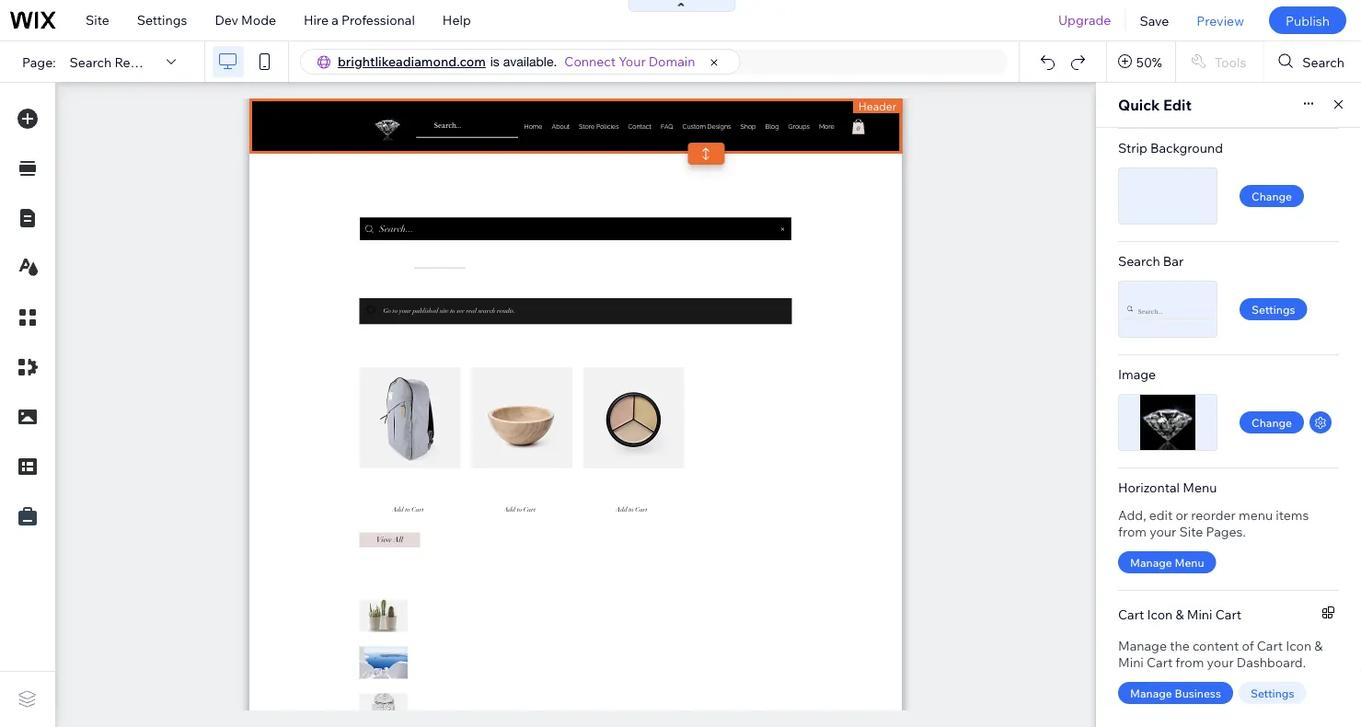 Task type: describe. For each thing, give the bounding box(es) containing it.
brightlikeadiamond.com
[[338, 53, 486, 70]]

search for search bar
[[1119, 253, 1161, 269]]

1 vertical spatial settings
[[1252, 302, 1296, 316]]

tools button
[[1176, 41, 1263, 82]]

or
[[1176, 507, 1189, 523]]

& inside manage the content of cart icon & mini cart from your dashboard.
[[1315, 638, 1323, 654]]

change for strip background
[[1252, 189, 1293, 203]]

strip background
[[1119, 140, 1223, 156]]

from inside manage the content of cart icon & mini cart from your dashboard.
[[1176, 655, 1205, 671]]

a
[[332, 12, 339, 28]]

manage menu
[[1131, 556, 1205, 569]]

tools
[[1215, 54, 1247, 70]]

from inside add, edit or reorder menu items from your site pages.
[[1119, 524, 1147, 540]]

manage business
[[1131, 686, 1222, 700]]

manage inside manage the content of cart icon & mini cart from your dashboard.
[[1119, 638, 1167, 654]]

pages.
[[1206, 524, 1246, 540]]

dev mode
[[215, 12, 276, 28]]

content
[[1193, 638, 1240, 654]]

50%
[[1137, 54, 1163, 70]]

results
[[115, 54, 159, 70]]

menu
[[1239, 507, 1273, 523]]

domain
[[649, 53, 695, 70]]

background
[[1151, 140, 1223, 156]]

manage for mini
[[1131, 686, 1173, 700]]

hire a professional
[[304, 12, 415, 28]]

0 vertical spatial mini
[[1187, 606, 1213, 622]]

2 vertical spatial settings
[[1251, 686, 1295, 700]]

add,
[[1119, 507, 1147, 523]]

cart up dashboard. on the right of page
[[1257, 638, 1283, 654]]

cart up content
[[1216, 606, 1242, 622]]

0 vertical spatial site
[[86, 12, 109, 28]]

manage business button
[[1119, 682, 1234, 704]]

publish button
[[1269, 6, 1347, 34]]

quick edit
[[1119, 96, 1192, 114]]

preview
[[1197, 12, 1245, 28]]

menu for manage menu
[[1175, 556, 1205, 569]]

business
[[1175, 686, 1222, 700]]

professional
[[342, 12, 415, 28]]

dev
[[215, 12, 238, 28]]

image
[[1119, 366, 1156, 383]]

0 vertical spatial settings button
[[1240, 298, 1308, 320]]

search bar
[[1119, 253, 1184, 269]]

edit
[[1150, 507, 1173, 523]]

cart icon & mini cart
[[1119, 606, 1242, 622]]

0 vertical spatial &
[[1176, 606, 1184, 622]]

add, edit or reorder menu items from your site pages.
[[1119, 507, 1309, 540]]

search button
[[1264, 41, 1362, 82]]

horizontal
[[1119, 480, 1180, 496]]

the
[[1170, 638, 1190, 654]]

upgrade
[[1059, 12, 1112, 28]]

search for search
[[1303, 54, 1345, 70]]

mini inside manage the content of cart icon & mini cart from your dashboard.
[[1119, 655, 1144, 671]]



Task type: vqa. For each thing, say whether or not it's contained in the screenshot.
'Fades'
no



Task type: locate. For each thing, give the bounding box(es) containing it.
your
[[1150, 524, 1177, 540], [1207, 655, 1234, 671]]

change button
[[1240, 185, 1305, 207], [1240, 412, 1305, 434]]

0 vertical spatial settings
[[137, 12, 187, 28]]

mini
[[1187, 606, 1213, 622], [1119, 655, 1144, 671]]

menu
[[1183, 480, 1217, 496], [1175, 556, 1205, 569]]

2 change button from the top
[[1240, 412, 1305, 434]]

1 horizontal spatial icon
[[1286, 638, 1312, 654]]

your inside manage the content of cart icon & mini cart from your dashboard.
[[1207, 655, 1234, 671]]

search results
[[70, 54, 159, 70]]

change button for image
[[1240, 412, 1305, 434]]

search
[[70, 54, 112, 70], [1303, 54, 1345, 70], [1119, 253, 1161, 269]]

help
[[443, 12, 471, 28]]

preview button
[[1183, 0, 1258, 41]]

mode
[[241, 12, 276, 28]]

items
[[1276, 507, 1309, 523]]

manage inside button
[[1131, 556, 1173, 569]]

manage left business
[[1131, 686, 1173, 700]]

manage
[[1131, 556, 1173, 569], [1119, 638, 1167, 654], [1131, 686, 1173, 700]]

manage left the
[[1119, 638, 1167, 654]]

edit
[[1164, 96, 1192, 114]]

cart down the
[[1147, 655, 1173, 671]]

search for search results
[[70, 54, 112, 70]]

cart
[[1119, 606, 1145, 622], [1216, 606, 1242, 622], [1257, 638, 1283, 654], [1147, 655, 1173, 671]]

1 vertical spatial manage
[[1119, 638, 1167, 654]]

search left the results on the top left
[[70, 54, 112, 70]]

from down the
[[1176, 655, 1205, 671]]

0 horizontal spatial search
[[70, 54, 112, 70]]

menu up the reorder
[[1183, 480, 1217, 496]]

from
[[1119, 524, 1147, 540], [1176, 655, 1205, 671]]

&
[[1176, 606, 1184, 622], [1315, 638, 1323, 654]]

save
[[1140, 12, 1169, 28]]

2 vertical spatial manage
[[1131, 686, 1173, 700]]

bar
[[1163, 253, 1184, 269]]

1 horizontal spatial &
[[1315, 638, 1323, 654]]

your inside add, edit or reorder menu items from your site pages.
[[1150, 524, 1177, 540]]

search inside button
[[1303, 54, 1345, 70]]

1 change from the top
[[1252, 189, 1293, 203]]

0 vertical spatial change
[[1252, 189, 1293, 203]]

available.
[[503, 54, 557, 69]]

0 vertical spatial manage
[[1131, 556, 1173, 569]]

site
[[86, 12, 109, 28], [1180, 524, 1203, 540]]

mini up manage business
[[1119, 655, 1144, 671]]

change
[[1252, 189, 1293, 203], [1252, 416, 1293, 429]]

menu for horizontal menu
[[1183, 480, 1217, 496]]

icon inside manage the content of cart icon & mini cart from your dashboard.
[[1286, 638, 1312, 654]]

search left bar
[[1119, 253, 1161, 269]]

your down content
[[1207, 655, 1234, 671]]

1 vertical spatial from
[[1176, 655, 1205, 671]]

change button for strip background
[[1240, 185, 1305, 207]]

your
[[619, 53, 646, 70]]

settings button
[[1240, 298, 1308, 320], [1239, 682, 1307, 704]]

2 horizontal spatial search
[[1303, 54, 1345, 70]]

1 vertical spatial &
[[1315, 638, 1323, 654]]

1 vertical spatial your
[[1207, 655, 1234, 671]]

manage menu button
[[1119, 551, 1217, 574]]

0 vertical spatial icon
[[1147, 606, 1173, 622]]

0 horizontal spatial site
[[86, 12, 109, 28]]

1 horizontal spatial mini
[[1187, 606, 1213, 622]]

manage the content of cart icon & mini cart from your dashboard.
[[1119, 638, 1323, 671]]

1 vertical spatial menu
[[1175, 556, 1205, 569]]

change for image
[[1252, 416, 1293, 429]]

0 vertical spatial your
[[1150, 524, 1177, 540]]

reorder
[[1192, 507, 1236, 523]]

manage inside button
[[1131, 686, 1173, 700]]

manage down edit
[[1131, 556, 1173, 569]]

site inside add, edit or reorder menu items from your site pages.
[[1180, 524, 1203, 540]]

1 vertical spatial site
[[1180, 524, 1203, 540]]

1 horizontal spatial site
[[1180, 524, 1203, 540]]

is
[[490, 54, 500, 69]]

site up search results
[[86, 12, 109, 28]]

settings
[[137, 12, 187, 28], [1252, 302, 1296, 316], [1251, 686, 1295, 700]]

0 horizontal spatial from
[[1119, 524, 1147, 540]]

1 change button from the top
[[1240, 185, 1305, 207]]

1 vertical spatial change
[[1252, 416, 1293, 429]]

0 vertical spatial menu
[[1183, 480, 1217, 496]]

hire
[[304, 12, 329, 28]]

0 horizontal spatial icon
[[1147, 606, 1173, 622]]

your down edit
[[1150, 524, 1177, 540]]

strip
[[1119, 140, 1148, 156]]

menu down add, edit or reorder menu items from your site pages.
[[1175, 556, 1205, 569]]

from down add,
[[1119, 524, 1147, 540]]

search down publish button
[[1303, 54, 1345, 70]]

& up the
[[1176, 606, 1184, 622]]

1 horizontal spatial from
[[1176, 655, 1205, 671]]

header
[[859, 99, 897, 113], [859, 99, 897, 113]]

manage for your
[[1131, 556, 1173, 569]]

50% button
[[1107, 41, 1176, 82]]

1 vertical spatial mini
[[1119, 655, 1144, 671]]

cart down manage menu
[[1119, 606, 1145, 622]]

0 horizontal spatial your
[[1150, 524, 1177, 540]]

publish
[[1286, 12, 1330, 28]]

quick
[[1119, 96, 1160, 114]]

of
[[1242, 638, 1254, 654]]

connect
[[565, 53, 616, 70]]

1 vertical spatial icon
[[1286, 638, 1312, 654]]

0 horizontal spatial &
[[1176, 606, 1184, 622]]

1 horizontal spatial your
[[1207, 655, 1234, 671]]

save button
[[1126, 0, 1183, 41]]

menu inside button
[[1175, 556, 1205, 569]]

mini up content
[[1187, 606, 1213, 622]]

is available. connect your domain
[[490, 53, 695, 70]]

icon
[[1147, 606, 1173, 622], [1286, 638, 1312, 654]]

horizontal menu
[[1119, 480, 1217, 496]]

0 vertical spatial from
[[1119, 524, 1147, 540]]

0 horizontal spatial mini
[[1119, 655, 1144, 671]]

icon up the
[[1147, 606, 1173, 622]]

site down the or
[[1180, 524, 1203, 540]]

dashboard.
[[1237, 655, 1306, 671]]

1 horizontal spatial search
[[1119, 253, 1161, 269]]

1 vertical spatial change button
[[1240, 412, 1305, 434]]

0 vertical spatial change button
[[1240, 185, 1305, 207]]

& right of
[[1315, 638, 1323, 654]]

1 vertical spatial settings button
[[1239, 682, 1307, 704]]

icon up dashboard. on the right of page
[[1286, 638, 1312, 654]]

2 change from the top
[[1252, 416, 1293, 429]]



